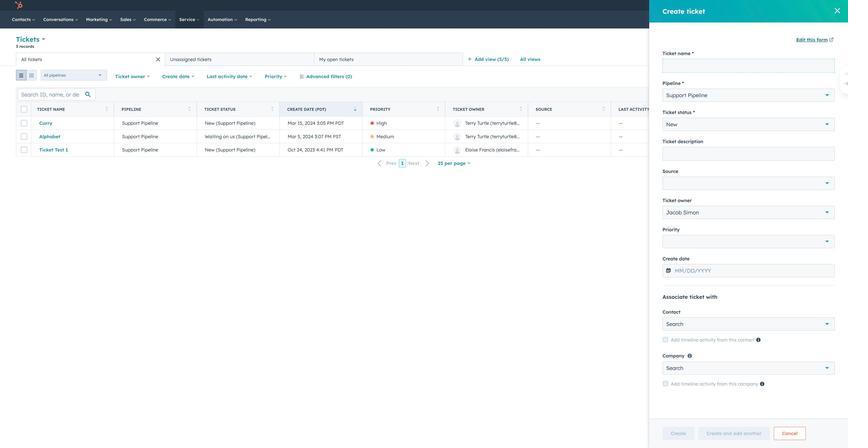 Task type: vqa. For each thing, say whether or not it's contained in the screenshot.
the topmost alert
no



Task type: locate. For each thing, give the bounding box(es) containing it.
5 press to sort. element from the left
[[520, 107, 523, 112]]

descending sort. press to sort ascending. element
[[354, 107, 357, 112]]

5 press to sort. image from the left
[[603, 107, 605, 111]]

group
[[16, 70, 37, 83]]

banner
[[16, 34, 833, 53]]

press to sort. image
[[189, 107, 191, 111]]

3 press to sort. element from the left
[[271, 107, 274, 112]]

2 press to sort. element from the left
[[189, 107, 191, 112]]

press to sort. element
[[106, 107, 108, 112], [189, 107, 191, 112], [271, 107, 274, 112], [437, 107, 440, 112], [520, 107, 523, 112], [603, 107, 605, 112]]

6 press to sort. element from the left
[[603, 107, 605, 112]]

press to sort. image
[[106, 107, 108, 111], [271, 107, 274, 111], [437, 107, 440, 111], [520, 107, 523, 111], [603, 107, 605, 111]]

menu
[[694, 0, 841, 11]]

4 press to sort. image from the left
[[520, 107, 523, 111]]



Task type: describe. For each thing, give the bounding box(es) containing it.
marketplaces image
[[742, 3, 748, 9]]

3 press to sort. image from the left
[[437, 107, 440, 111]]

pagination navigation
[[374, 159, 434, 168]]

descending sort. press to sort ascending. image
[[354, 107, 357, 111]]

2 press to sort. image from the left
[[271, 107, 274, 111]]

4 press to sort. element from the left
[[437, 107, 440, 112]]

jacob simon image
[[792, 2, 798, 8]]

1 press to sort. image from the left
[[106, 107, 108, 111]]

Search HubSpot search field
[[756, 14, 826, 25]]

Search ID, name, or description search field
[[18, 89, 96, 101]]

1 press to sort. element from the left
[[106, 107, 108, 112]]



